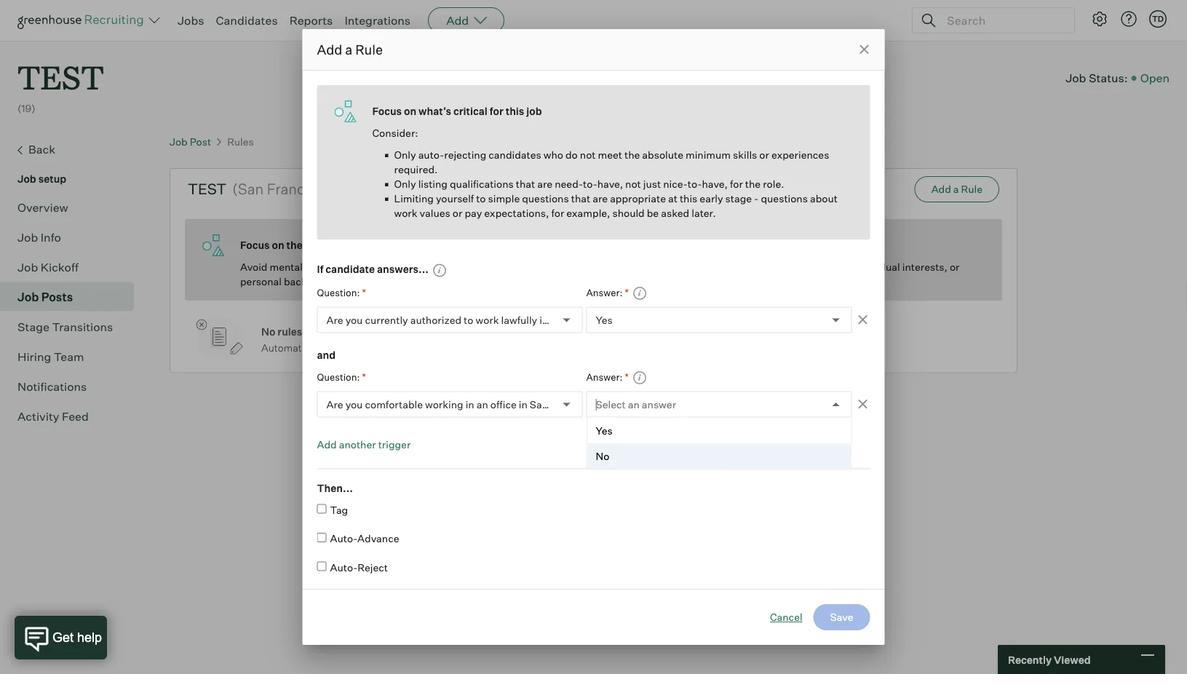 Task type: vqa. For each thing, say whether or not it's contained in the screenshot.
Job corresponding to Job Info
yes



Task type: describe. For each thing, give the bounding box(es) containing it.
at
[[669, 192, 678, 205]]

by
[[523, 261, 535, 274]]

rules
[[227, 135, 254, 148]]

0 horizontal spatial in
[[466, 398, 475, 411]]

the up mental in the top left of the page
[[287, 239, 303, 252]]

avoid mental shortcuts for what (or who) success looks like by refraining from asking questions about personality characteristics, individual interests, or personal background.
[[240, 261, 960, 288]]

when multiple answer values are selected, an applicant only needs to match one of them to trigger this condition. image for are you comfortable working in an office in san francisco 5 days a week?
[[633, 371, 647, 385]]

integrations link
[[345, 13, 411, 28]]

question: * for are you comfortable working in an office in san francisco 5 days a week?
[[317, 370, 366, 383]]

personal
[[240, 275, 282, 288]]

job kickoff link
[[17, 258, 128, 276]]

1 vertical spatial not
[[626, 178, 641, 190]]

you for comfortable
[[346, 398, 363, 411]]

td button
[[1147, 7, 1170, 31]]

job posts
[[17, 290, 73, 304]]

activity feed
[[17, 409, 89, 424]]

yet.
[[397, 325, 416, 338]]

when multiple answer values are selected, an applicant only needs to match one of them to trigger this condition. element for are you currently authorized to work lawfully in the us?
[[629, 284, 647, 301]]

job for job post
[[170, 135, 188, 148]]

questions inside avoid mental shortcuts for what (or who) success looks like by refraining from asking questions about personality characteristics, individual interests, or personal background.
[[644, 261, 690, 274]]

experiences
[[772, 149, 830, 161]]

focus for add a rule
[[373, 105, 402, 118]]

* up days in the bottom right of the page
[[625, 370, 629, 383]]

refraining
[[537, 261, 583, 274]]

rules
[[278, 325, 302, 338]]

been
[[330, 325, 355, 338]]

questions.
[[722, 341, 771, 354]]

for right critical
[[490, 105, 504, 118]]

how
[[588, 341, 607, 354]]

appropriate
[[610, 192, 666, 205]]

minimum inside only auto-rejecting candidates who do not meet the absolute minimum skills or experiences required. only listing qualifications that are need-to-have, not just nice-to-have, for the role. limiting yourself to simple questions that are appropriate at this early stage - questions about work values or pay expectations, for example, should be asked later.
[[686, 149, 731, 161]]

success
[[436, 261, 474, 274]]

based
[[543, 341, 571, 354]]

avoid
[[240, 261, 268, 274]]

apply
[[328, 341, 354, 354]]

0 horizontal spatial that
[[516, 178, 535, 190]]

nice-
[[664, 178, 688, 190]]

add a rule inside button
[[932, 183, 983, 196]]

are for are you comfortable working in an office in san francisco 5 days a week?
[[327, 398, 343, 411]]

mental
[[270, 261, 303, 274]]

status:
[[1089, 71, 1129, 85]]

interests,
[[903, 261, 948, 274]]

0 vertical spatial this
[[506, 105, 525, 118]]

or inside avoid mental shortcuts for what (or who) success looks like by refraining from asking questions about personality characteristics, individual interests, or personal background.
[[950, 261, 960, 274]]

job inside add a rule dialog
[[527, 105, 542, 118]]

focus on what's critical for this job
[[373, 105, 542, 118]]

ca)
[[339, 180, 364, 198]]

be
[[647, 207, 659, 220]]

who)
[[410, 261, 434, 274]]

are you currently authorized to work lawfully in the us?
[[327, 314, 589, 326]]

for left example,
[[552, 207, 565, 220]]

later.
[[692, 207, 716, 220]]

need-
[[555, 178, 583, 190]]

answer: for us?
[[587, 287, 623, 298]]

transitions
[[52, 319, 113, 334]]

looks
[[477, 261, 502, 274]]

days
[[608, 398, 630, 411]]

francisco
[[551, 398, 597, 411]]

1 horizontal spatial and
[[382, 239, 401, 252]]

on for test
[[272, 239, 284, 252]]

from
[[585, 261, 608, 274]]

absolute
[[643, 149, 684, 161]]

* down tags,
[[362, 370, 366, 383]]

1 only from the top
[[394, 149, 416, 161]]

who
[[544, 149, 564, 161]]

auto-
[[419, 149, 444, 161]]

job status:
[[1066, 71, 1129, 85]]

1 horizontal spatial that
[[572, 192, 591, 205]]

they
[[609, 341, 630, 354]]

lawfully
[[501, 314, 538, 326]]

skills inside only auto-rejecting candidates who do not meet the absolute minimum skills or experiences required. only listing qualifications that are need-to-have, not just nice-to-have, for the role. limiting yourself to simple questions that are appropriate at this early stage - questions about work values or pay expectations, for example, should be asked later.
[[733, 149, 758, 161]]

1 to- from the left
[[583, 178, 598, 190]]

rules link
[[227, 135, 254, 148]]

0 horizontal spatial questions
[[522, 192, 569, 205]]

question: for are you comfortable working in an office in san francisco 5 days a week?
[[317, 371, 360, 383]]

notifications
[[17, 379, 87, 394]]

to inside only auto-rejecting candidates who do not meet the absolute minimum skills or experiences required. only listing qualifications that are need-to-have, not just nice-to-have, for the role. limiting yourself to simple questions that are appropriate at this early stage - questions about work values or pay expectations, for example, should be asked later.
[[476, 192, 486, 205]]

1 horizontal spatial this
[[597, 239, 616, 252]]

greenhouse recruiting image
[[17, 12, 149, 29]]

yes for select an answer
[[596, 424, 613, 437]]

a inside button
[[954, 183, 960, 196]]

asked
[[661, 207, 690, 220]]

application
[[668, 341, 719, 354]]

reports
[[290, 13, 333, 28]]

0 vertical spatial or
[[760, 149, 770, 161]]

back
[[28, 142, 55, 156]]

in for office
[[519, 398, 528, 411]]

reject
[[358, 561, 388, 574]]

stage transitions link
[[17, 318, 128, 336]]

tags,
[[356, 341, 380, 354]]

2 horizontal spatial questions
[[761, 192, 808, 205]]

add button
[[428, 7, 505, 34]]

meet inside only auto-rejecting candidates who do not meet the absolute minimum skills or experiences required. only listing qualifications that are need-to-have, not just nice-to-have, for the role. limiting yourself to simple questions that are appropriate at this early stage - questions about work values or pay expectations, for example, should be asked later.
[[598, 149, 623, 161]]

goals
[[557, 239, 584, 252]]

limiting
[[394, 192, 434, 205]]

the left goals
[[538, 239, 555, 252]]

authorized
[[411, 314, 462, 326]]

answer: for francisco
[[587, 371, 623, 383]]

5
[[599, 398, 606, 411]]

when multiple answer values are selected, an applicant only needs to match one of them to trigger this condition. element for are you comfortable working in an office in san francisco 5 days a week?
[[629, 368, 647, 386]]

what's
[[419, 105, 452, 118]]

reports link
[[290, 13, 333, 28]]

0 vertical spatial not
[[580, 149, 596, 161]]

setup
[[38, 172, 66, 185]]

answers...
[[377, 263, 429, 276]]

role.
[[763, 178, 785, 190]]

add another trigger
[[317, 438, 411, 451]]

activity feed link
[[17, 408, 128, 425]]

currently
[[365, 314, 408, 326]]

team
[[54, 349, 84, 364]]

select an answer
[[596, 398, 677, 411]]

needed
[[460, 239, 497, 252]]

answer: * for francisco
[[587, 370, 629, 383]]

* down 'if candidate answers...'
[[362, 286, 366, 299]]

francisco,
[[267, 180, 336, 198]]

td
[[1153, 14, 1165, 24]]

2 only from the top
[[394, 178, 416, 190]]

qualifications
[[450, 178, 514, 190]]

job post
[[170, 135, 211, 148]]

configure image
[[1092, 10, 1109, 28]]

(19)
[[17, 102, 36, 115]]

0 vertical spatial a
[[345, 41, 353, 58]]

candidates inside only auto-rejecting candidates who do not meet the absolute minimum skills or experiences required. only listing qualifications that are need-to-have, not just nice-to-have, for the role. limiting yourself to simple questions that are appropriate at this early stage - questions about work values or pay expectations, for example, should be asked later.
[[489, 149, 542, 161]]

1 vertical spatial work
[[476, 314, 499, 326]]

another
[[339, 438, 376, 451]]

the left us?
[[551, 314, 566, 326]]

2 have, from the left
[[702, 178, 728, 190]]

for up stage
[[730, 178, 743, 190]]

auto-advance
[[330, 532, 400, 545]]

and/or
[[414, 341, 445, 354]]

test for test (19)
[[17, 55, 104, 98]]

automatically
[[261, 341, 326, 354]]

test for test (san francisco, ca)
[[188, 180, 227, 198]]

like
[[504, 261, 521, 274]]

the left absolute
[[625, 149, 640, 161]]

1 an from the left
[[477, 398, 489, 411]]

(san
[[233, 180, 264, 198]]

2 an from the left
[[628, 398, 640, 411]]

are for are you currently authorized to work lawfully in the us?
[[327, 314, 343, 326]]

candidate
[[326, 263, 375, 276]]



Task type: locate. For each thing, give the bounding box(es) containing it.
jobs link
[[178, 13, 204, 28]]

1 vertical spatial candidates
[[489, 341, 541, 354]]

answer: *
[[587, 286, 629, 299], [587, 370, 629, 383]]

0 horizontal spatial minimum
[[305, 239, 352, 252]]

just
[[644, 178, 661, 190]]

2 horizontal spatial to
[[499, 239, 509, 252]]

the up -
[[746, 178, 761, 190]]

answer: * down from at the top
[[587, 286, 629, 299]]

candidates left who
[[489, 149, 542, 161]]

1 horizontal spatial have,
[[702, 178, 728, 190]]

add inside popup button
[[447, 13, 469, 28]]

this inside only auto-rejecting candidates who do not meet the absolute minimum skills or experiences required. only listing qualifications that are need-to-have, not just nice-to-have, for the role. limiting yourself to simple questions that are appropriate at this early stage - questions about work values or pay expectations, for example, should be asked later.
[[680, 192, 698, 205]]

posts
[[41, 290, 73, 304]]

1 horizontal spatial or
[[760, 149, 770, 161]]

are up example,
[[593, 192, 608, 205]]

when multiple answer values are selected, an applicant only needs to match one of them to trigger this condition. element up the select an answer
[[629, 368, 647, 386]]

stage transitions
[[17, 319, 113, 334]]

yes down 5
[[596, 424, 613, 437]]

skills up 'if candidate answers...'
[[354, 239, 380, 252]]

work left lawfully
[[476, 314, 499, 326]]

are left need-
[[538, 178, 553, 190]]

or right interests,
[[950, 261, 960, 274]]

2 answer: * from the top
[[587, 370, 629, 383]]

job
[[527, 105, 542, 118], [618, 239, 634, 252]]

an left week?
[[628, 398, 640, 411]]

1 vertical spatial or
[[453, 207, 463, 220]]

2 yes from the top
[[596, 424, 613, 437]]

1 horizontal spatial job
[[618, 239, 634, 252]]

meet up by
[[511, 239, 536, 252]]

2 when multiple answer values are selected, an applicant only needs to match one of them to trigger this condition. element from the top
[[629, 368, 647, 386]]

created
[[357, 325, 395, 338]]

job posts link
[[17, 288, 128, 306]]

or up role.
[[760, 149, 770, 161]]

should
[[613, 207, 645, 220]]

Auto-Reject checkbox
[[317, 562, 327, 571]]

1 vertical spatial job
[[618, 239, 634, 252]]

0 vertical spatial when multiple answer values are selected, an applicant only needs to match one of them to trigger this condition. element
[[629, 284, 647, 301]]

1 horizontal spatial to
[[476, 192, 486, 205]]

integrations
[[345, 13, 411, 28]]

0 vertical spatial question:
[[317, 287, 360, 298]]

are up another
[[327, 398, 343, 411]]

0 vertical spatial answer
[[632, 341, 665, 354]]

kickoff
[[41, 260, 79, 274]]

0 horizontal spatial or
[[453, 207, 463, 220]]

questions down need-
[[522, 192, 569, 205]]

1 vertical spatial are
[[327, 398, 343, 411]]

meet right do
[[598, 149, 623, 161]]

hiring
[[17, 349, 51, 364]]

about down "experiences"
[[811, 192, 838, 205]]

experience
[[403, 239, 458, 252]]

about left personality
[[693, 261, 720, 274]]

1 vertical spatial test
[[188, 180, 227, 198]]

advance
[[358, 532, 400, 545]]

no for no
[[596, 450, 610, 463]]

0 horizontal spatial have,
[[598, 178, 624, 190]]

recently viewed
[[1009, 653, 1091, 666]]

answer:
[[587, 287, 623, 298], [587, 371, 623, 383]]

0 horizontal spatial focus
[[240, 239, 270, 252]]

back link
[[17, 140, 128, 159]]

0 horizontal spatial about
[[693, 261, 720, 274]]

1 horizontal spatial minimum
[[686, 149, 731, 161]]

to
[[476, 192, 486, 205], [499, 239, 509, 252], [464, 314, 474, 326]]

auto- for reject
[[330, 561, 358, 574]]

0 vertical spatial on
[[404, 105, 417, 118]]

job up 'asking'
[[618, 239, 634, 252]]

on up mental in the top left of the page
[[272, 239, 284, 252]]

values
[[420, 207, 451, 220]]

no inside the no rules have been created yet. automatically apply tags, reject, and/or advance candidates based on how they answer application questions.
[[261, 325, 276, 338]]

when multiple answer values are selected, an applicant only needs to match one of them to trigger this condition. image up the select an answer
[[633, 371, 647, 385]]

focus up consider:
[[373, 105, 402, 118]]

job right critical
[[527, 105, 542, 118]]

auto- right auto-reject option
[[330, 561, 358, 574]]

when multiple answer values are selected, an applicant only needs to match one of them to trigger this condition. image for are you currently authorized to work lawfully in the us?
[[633, 286, 647, 301]]

job info link
[[17, 228, 128, 246]]

job
[[1066, 71, 1087, 85], [170, 135, 188, 148], [17, 172, 36, 185], [17, 230, 38, 244], [17, 260, 38, 274], [17, 290, 39, 304]]

then
[[317, 482, 343, 495]]

1 when multiple answer values are selected, an applicant only needs to match one of them to trigger this condition. image from the top
[[633, 286, 647, 301]]

1 horizontal spatial questions
[[644, 261, 690, 274]]

0 horizontal spatial on
[[272, 239, 284, 252]]

1 vertical spatial add a rule
[[932, 183, 983, 196]]

0 vertical spatial that
[[516, 178, 535, 190]]

1 vertical spatial skills
[[354, 239, 380, 252]]

stage
[[17, 319, 50, 334]]

1 vertical spatial minimum
[[305, 239, 352, 252]]

to up advance
[[464, 314, 474, 326]]

in left the san
[[519, 398, 528, 411]]

when multiple answer values are selected, an applicant only needs to match one of them to trigger this condition. element
[[629, 284, 647, 301], [629, 368, 647, 386]]

1 horizontal spatial to-
[[688, 178, 702, 190]]

yes right us?
[[596, 314, 613, 326]]

on for add a rule
[[404, 105, 417, 118]]

0 horizontal spatial to-
[[583, 178, 598, 190]]

what
[[368, 261, 392, 274]]

no rules have been created yet. automatically apply tags, reject, and/or advance candidates based on how they answer application questions.
[[261, 325, 771, 354]]

not
[[580, 149, 596, 161], [626, 178, 641, 190]]

test up (19)
[[17, 55, 104, 98]]

0 vertical spatial add a rule
[[317, 41, 383, 58]]

1 horizontal spatial no
[[596, 450, 610, 463]]

work inside only auto-rejecting candidates who do not meet the absolute minimum skills or experiences required. only listing qualifications that are need-to-have, not just nice-to-have, for the role. limiting yourself to simple questions that are appropriate at this early stage - questions about work values or pay expectations, for example, should be asked later.
[[394, 207, 418, 220]]

2 horizontal spatial or
[[950, 261, 960, 274]]

0 vertical spatial yes
[[596, 314, 613, 326]]

only questions with yes/no, single-select or multi-select answers types will appear. element
[[429, 262, 447, 278]]

on left how
[[574, 341, 585, 354]]

skills up stage
[[733, 149, 758, 161]]

test (san francisco, ca)
[[188, 180, 364, 198]]

rule inside dialog
[[356, 41, 383, 58]]

to- up "early"
[[688, 178, 702, 190]]

no left rules
[[261, 325, 276, 338]]

1 horizontal spatial rule
[[962, 183, 983, 196]]

2 when multiple answer values are selected, an applicant only needs to match one of them to trigger this condition. image from the top
[[633, 371, 647, 385]]

working
[[425, 398, 464, 411]]

you left comfortable
[[346, 398, 363, 411]]

answer right days in the bottom right of the page
[[642, 398, 677, 411]]

2 vertical spatial or
[[950, 261, 960, 274]]

only auto-rejecting candidates who do not meet the absolute minimum skills or experiences required. only listing qualifications that are need-to-have, not just nice-to-have, for the role. limiting yourself to simple questions that are appropriate at this early stage - questions about work values or pay expectations, for example, should be asked later.
[[394, 149, 838, 220]]

1 horizontal spatial in
[[519, 398, 528, 411]]

job left kickoff
[[17, 260, 38, 274]]

in for lawfully
[[540, 314, 549, 326]]

question: * down candidate
[[317, 286, 366, 299]]

0 vertical spatial are
[[327, 314, 343, 326]]

trigger
[[378, 438, 411, 451]]

0 vertical spatial to
[[476, 192, 486, 205]]

yourself
[[436, 192, 474, 205]]

overview
[[17, 200, 68, 215]]

1 question: * from the top
[[317, 286, 366, 299]]

and down have
[[317, 348, 336, 361]]

2 to- from the left
[[688, 178, 702, 190]]

0 vertical spatial are
[[538, 178, 553, 190]]

no inside add a rule dialog
[[596, 450, 610, 463]]

for
[[490, 105, 504, 118], [730, 178, 743, 190], [552, 207, 565, 220], [353, 261, 366, 274]]

work down limiting
[[394, 207, 418, 220]]

test
[[17, 55, 104, 98], [188, 180, 227, 198]]

2 vertical spatial to
[[464, 314, 474, 326]]

1 have, from the left
[[598, 178, 624, 190]]

select
[[596, 398, 626, 411]]

test link
[[17, 41, 104, 101]]

feed
[[62, 409, 89, 424]]

0 vertical spatial question: *
[[317, 286, 366, 299]]

no for no rules have been created yet. automatically apply tags, reject, and/or advance candidates based on how they answer application questions.
[[261, 325, 276, 338]]

1 vertical spatial about
[[693, 261, 720, 274]]

1 vertical spatial question:
[[317, 371, 360, 383]]

question: down apply
[[317, 371, 360, 383]]

or
[[760, 149, 770, 161], [453, 207, 463, 220], [950, 261, 960, 274]]

then ...
[[317, 482, 353, 495]]

only up the required.
[[394, 149, 416, 161]]

1 horizontal spatial an
[[628, 398, 640, 411]]

0 vertical spatial minimum
[[686, 149, 731, 161]]

you for currently
[[346, 314, 363, 326]]

focus up avoid
[[240, 239, 270, 252]]

when multiple answer values are selected, an applicant only needs to match one of them to trigger this condition. element down 'asking'
[[629, 284, 647, 301]]

answer right 'they'
[[632, 341, 665, 354]]

1 vertical spatial meet
[[511, 239, 536, 252]]

this right the at
[[680, 192, 698, 205]]

and inside add a rule dialog
[[317, 348, 336, 361]]

0 horizontal spatial to
[[464, 314, 474, 326]]

2 horizontal spatial this
[[680, 192, 698, 205]]

2 auto- from the top
[[330, 561, 358, 574]]

job for job kickoff
[[17, 260, 38, 274]]

question: * for are you currently authorized to work lawfully in the us?
[[317, 286, 366, 299]]

0 horizontal spatial add a rule
[[317, 41, 383, 58]]

0 horizontal spatial meet
[[511, 239, 536, 252]]

1 when multiple answer values are selected, an applicant only needs to match one of them to trigger this condition. element from the top
[[629, 284, 647, 301]]

to down the qualifications
[[476, 192, 486, 205]]

for left what
[[353, 261, 366, 274]]

2 horizontal spatial a
[[954, 183, 960, 196]]

if candidate answers...
[[317, 263, 429, 276]]

0 vertical spatial answer:
[[587, 287, 623, 298]]

0 horizontal spatial work
[[394, 207, 418, 220]]

job for job setup
[[17, 172, 36, 185]]

1 answer: from the top
[[587, 287, 623, 298]]

an left office
[[477, 398, 489, 411]]

2 vertical spatial a
[[633, 398, 638, 411]]

background.
[[284, 275, 345, 288]]

test left the (san
[[188, 180, 227, 198]]

candidates inside the no rules have been created yet. automatically apply tags, reject, and/or advance candidates based on how they answer application questions.
[[489, 341, 541, 354]]

this right critical
[[506, 105, 525, 118]]

job left 'info'
[[17, 230, 38, 244]]

job for job posts
[[17, 290, 39, 304]]

1 vertical spatial auto-
[[330, 561, 358, 574]]

on left what's
[[404, 105, 417, 118]]

1 question: from the top
[[317, 287, 360, 298]]

1 vertical spatial to
[[499, 239, 509, 252]]

to up like
[[499, 239, 509, 252]]

in
[[540, 314, 549, 326], [466, 398, 475, 411], [519, 398, 528, 411]]

you
[[346, 314, 363, 326], [346, 398, 363, 411]]

1 vertical spatial and
[[317, 348, 336, 361]]

questions down role.
[[761, 192, 808, 205]]

notifications link
[[17, 378, 128, 395]]

candidates
[[216, 13, 278, 28]]

questions
[[522, 192, 569, 205], [761, 192, 808, 205], [644, 261, 690, 274]]

listing
[[419, 178, 448, 190]]

only questions with yes/no, single-select or multi-select answers types will appear. image
[[432, 263, 447, 278]]

1 vertical spatial yes
[[596, 424, 613, 437]]

2 you from the top
[[346, 398, 363, 411]]

1 horizontal spatial focus
[[373, 105, 402, 118]]

job left setup
[[17, 172, 36, 185]]

2 candidates from the top
[[489, 341, 541, 354]]

*
[[362, 286, 366, 299], [625, 286, 629, 299], [362, 370, 366, 383], [625, 370, 629, 383]]

questions right 'asking'
[[644, 261, 690, 274]]

add a rule inside dialog
[[317, 41, 383, 58]]

in right lawfully
[[540, 314, 549, 326]]

1 vertical spatial when multiple answer values are selected, an applicant only needs to match one of them to trigger this condition. image
[[633, 371, 647, 385]]

do
[[566, 149, 578, 161]]

0 horizontal spatial and
[[317, 348, 336, 361]]

rejecting
[[444, 149, 487, 161]]

0 horizontal spatial test
[[17, 55, 104, 98]]

job for job status:
[[1066, 71, 1087, 85]]

you up apply
[[346, 314, 363, 326]]

job info
[[17, 230, 61, 244]]

0 vertical spatial meet
[[598, 149, 623, 161]]

2 question: from the top
[[317, 371, 360, 383]]

hiring team
[[17, 349, 84, 364]]

shortcuts
[[305, 261, 351, 274]]

not up appropriate
[[626, 178, 641, 190]]

tag
[[330, 504, 348, 516]]

about inside avoid mental shortcuts for what (or who) success looks like by refraining from asking questions about personality characteristics, individual interests, or personal background.
[[693, 261, 720, 274]]

question: * down apply
[[317, 370, 366, 383]]

* down 'asking'
[[625, 286, 629, 299]]

stage
[[726, 192, 752, 205]]

on inside add a rule dialog
[[404, 105, 417, 118]]

2 vertical spatial this
[[597, 239, 616, 252]]

Search text field
[[944, 10, 1062, 31]]

rule inside button
[[962, 183, 983, 196]]

1 answer: * from the top
[[587, 286, 629, 299]]

1 horizontal spatial test
[[188, 180, 227, 198]]

job for job info
[[17, 230, 38, 244]]

reject,
[[382, 341, 411, 354]]

1 vertical spatial answer
[[642, 398, 677, 411]]

job left posts
[[17, 290, 39, 304]]

answer: * for us?
[[587, 286, 629, 299]]

candidates
[[489, 149, 542, 161], [489, 341, 541, 354]]

job kickoff
[[17, 260, 79, 274]]

2 question: * from the top
[[317, 370, 366, 383]]

minimum up "early"
[[686, 149, 731, 161]]

question: for are you currently authorized to work lawfully in the us?
[[317, 287, 360, 298]]

that up example,
[[572, 192, 591, 205]]

1 horizontal spatial not
[[626, 178, 641, 190]]

focus for test
[[240, 239, 270, 252]]

1 vertical spatial that
[[572, 192, 591, 205]]

and up (or
[[382, 239, 401, 252]]

0 horizontal spatial not
[[580, 149, 596, 161]]

answer inside add a rule dialog
[[642, 398, 677, 411]]

0 vertical spatial candidates
[[489, 149, 542, 161]]

0 vertical spatial focus
[[373, 105, 402, 118]]

0 vertical spatial test
[[17, 55, 104, 98]]

0 horizontal spatial are
[[538, 178, 553, 190]]

Auto-Advance checkbox
[[317, 533, 327, 543]]

add a rule dialog
[[303, 29, 885, 645]]

1 horizontal spatial a
[[633, 398, 638, 411]]

0 vertical spatial job
[[527, 105, 542, 118]]

job left status:
[[1066, 71, 1087, 85]]

1 horizontal spatial meet
[[598, 149, 623, 161]]

0 horizontal spatial skills
[[354, 239, 380, 252]]

minimum up shortcuts
[[305, 239, 352, 252]]

candidates down lawfully
[[489, 341, 541, 354]]

1 are from the top
[[327, 314, 343, 326]]

answer: * up "select"
[[587, 370, 629, 383]]

0 horizontal spatial this
[[506, 105, 525, 118]]

job setup
[[17, 172, 66, 185]]

2 horizontal spatial on
[[574, 341, 585, 354]]

consider:
[[373, 127, 418, 139]]

example,
[[567, 207, 611, 220]]

1 vertical spatial focus
[[240, 239, 270, 252]]

0 horizontal spatial no
[[261, 325, 276, 338]]

auto- right auto-advance option
[[330, 532, 358, 545]]

this right of
[[597, 239, 616, 252]]

2 are from the top
[[327, 398, 343, 411]]

answer: up 5
[[587, 371, 623, 383]]

on inside the no rules have been created yet. automatically apply tags, reject, and/or advance candidates based on how they answer application questions.
[[574, 341, 585, 354]]

have, up "early"
[[702, 178, 728, 190]]

when multiple answer values are selected, an applicant only needs to match one of them to trigger this condition. image down 'asking'
[[633, 286, 647, 301]]

question:
[[317, 287, 360, 298], [317, 371, 360, 383]]

Tag checkbox
[[317, 504, 327, 514]]

no
[[261, 325, 276, 338], [596, 450, 610, 463]]

question: down candidate
[[317, 287, 360, 298]]

1 yes from the top
[[596, 314, 613, 326]]

2 answer: from the top
[[587, 371, 623, 383]]

focus inside add a rule dialog
[[373, 105, 402, 118]]

that up simple
[[516, 178, 535, 190]]

only
[[394, 149, 416, 161], [394, 178, 416, 190]]

0 vertical spatial rule
[[356, 41, 383, 58]]

to- up example,
[[583, 178, 598, 190]]

1 horizontal spatial add a rule
[[932, 183, 983, 196]]

answer: down from at the top
[[587, 287, 623, 298]]

1 vertical spatial no
[[596, 450, 610, 463]]

0 vertical spatial work
[[394, 207, 418, 220]]

or down the yourself
[[453, 207, 463, 220]]

1 you from the top
[[346, 314, 363, 326]]

2 horizontal spatial in
[[540, 314, 549, 326]]

are up apply
[[327, 314, 343, 326]]

1 vertical spatial on
[[272, 239, 284, 252]]

no down 5
[[596, 450, 610, 463]]

have, up appropriate
[[598, 178, 624, 190]]

0 horizontal spatial job
[[527, 105, 542, 118]]

0 horizontal spatial rule
[[356, 41, 383, 58]]

in right working on the bottom
[[466, 398, 475, 411]]

0 vertical spatial skills
[[733, 149, 758, 161]]

hiring team link
[[17, 348, 128, 365]]

job left post
[[170, 135, 188, 148]]

yes for answer:
[[596, 314, 613, 326]]

info
[[41, 230, 61, 244]]

1 vertical spatial rule
[[962, 183, 983, 196]]

simple
[[488, 192, 520, 205]]

1 auto- from the top
[[330, 532, 358, 545]]

auto- for advance
[[330, 532, 358, 545]]

answer inside the no rules have been created yet. automatically apply tags, reject, and/or advance candidates based on how they answer application questions.
[[632, 341, 665, 354]]

1 candidates from the top
[[489, 149, 542, 161]]

not right do
[[580, 149, 596, 161]]

about inside only auto-rejecting candidates who do not meet the absolute minimum skills or experiences required. only listing qualifications that are need-to-have, not just nice-to-have, for the role. limiting yourself to simple questions that are appropriate at this early stage - questions about work values or pay expectations, for example, should be asked later.
[[811, 192, 838, 205]]

when multiple answer values are selected, an applicant only needs to match one of them to trigger this condition. image
[[633, 286, 647, 301], [633, 371, 647, 385]]

1 horizontal spatial work
[[476, 314, 499, 326]]

a
[[345, 41, 353, 58], [954, 183, 960, 196], [633, 398, 638, 411]]

1 vertical spatial answer: *
[[587, 370, 629, 383]]

only up limiting
[[394, 178, 416, 190]]

for inside avoid mental shortcuts for what (or who) success looks like by refraining from asking questions about personality characteristics, individual interests, or personal background.
[[353, 261, 366, 274]]

auto-reject
[[330, 561, 388, 574]]

1 vertical spatial are
[[593, 192, 608, 205]]



